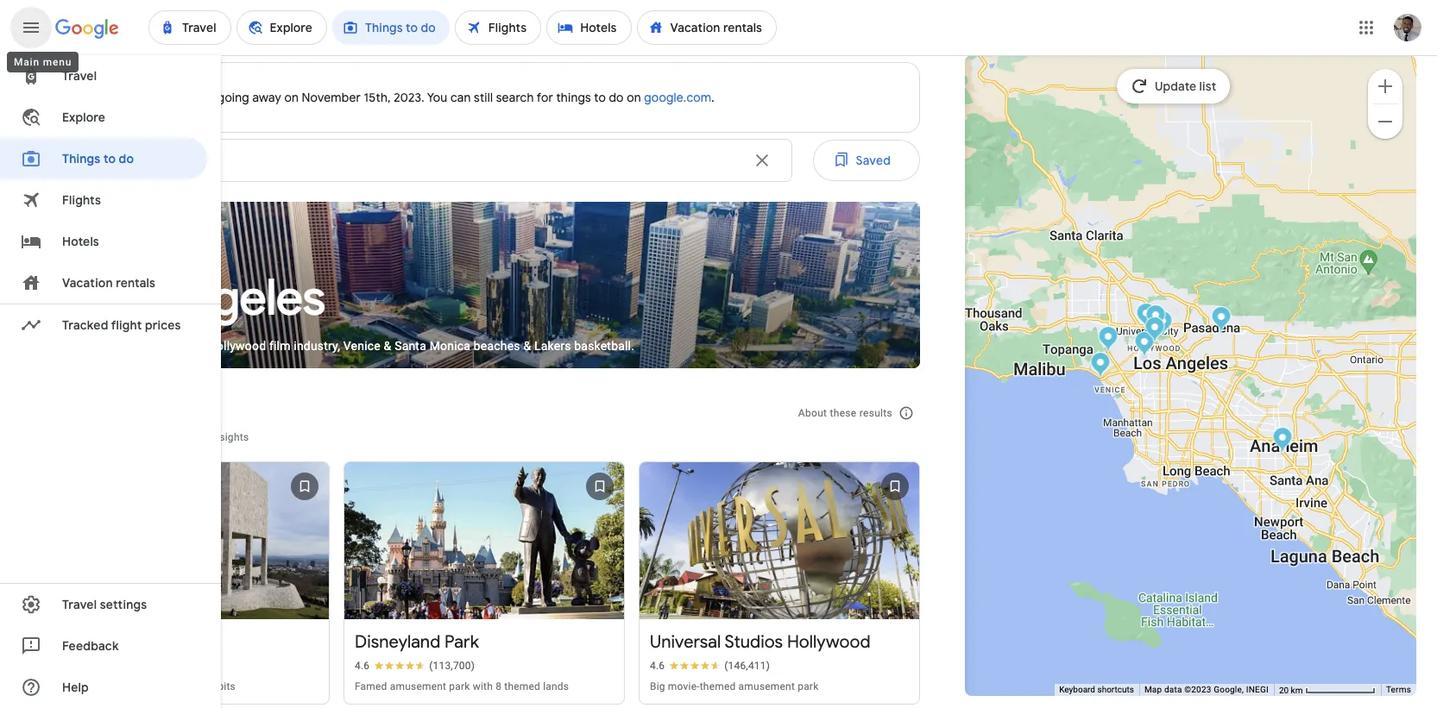 Task type: locate. For each thing, give the bounding box(es) containing it.
saved link
[[813, 140, 920, 181]]

this
[[122, 90, 144, 105]]

the getty image
[[1098, 326, 1118, 354]]

4.6
[[355, 660, 370, 672], [650, 660, 665, 672]]

1 vertical spatial hollywood
[[787, 632, 871, 653]]

0 vertical spatial for
[[537, 90, 553, 105]]

zoom in map image
[[1375, 76, 1396, 96]]

sunny
[[69, 339, 103, 353]]

hollywood
[[208, 339, 266, 353], [787, 632, 871, 653]]

0 horizontal spatial themed
[[504, 681, 540, 693]]

save universal studios hollywood to collection image
[[874, 466, 916, 508]]

things
[[62, 151, 100, 167]]

4.6 out of 5 stars from 113,700 reviews image
[[355, 659, 475, 673]]

travel
[[62, 68, 97, 84], [62, 597, 97, 613]]

©2023
[[1184, 685, 1211, 695]]

hollywood walk of fame image
[[1144, 316, 1164, 345]]

santa monica pier image
[[1090, 352, 1110, 380]]

search
[[496, 90, 534, 105]]

tracked flight prices
[[62, 318, 181, 333]]

menu
[[43, 56, 72, 68]]

universal studios hollywood
[[650, 632, 871, 653]]

about these results
[[798, 408, 892, 420]]

2 amusement from the left
[[738, 681, 795, 693]]

inegi
[[1246, 685, 1269, 695]]

zoom out map image
[[1375, 111, 1396, 132]]

list containing the getty
[[41, 448, 927, 709]]

0 horizontal spatial on
[[81, 432, 93, 444]]

do
[[609, 90, 624, 105], [119, 151, 134, 167]]

for inside list
[[166, 681, 180, 693]]

angeles
[[153, 268, 325, 329]]

1 horizontal spatial themed
[[700, 681, 736, 693]]

known
[[129, 339, 165, 353]]

1 4.6 from the left
[[355, 660, 370, 672]]

0 horizontal spatial to
[[104, 151, 116, 167]]

on right the based
[[81, 432, 93, 444]]

amusement down 4.6 out of 5 stars from 113,700 reviews image
[[390, 681, 446, 693]]

on right away
[[284, 90, 299, 105]]

venue
[[135, 681, 163, 693]]

travel up the
[[62, 597, 97, 613]]

1 vertical spatial for
[[168, 339, 184, 353]]

google.com
[[644, 90, 711, 105]]

hollywood right the
[[208, 339, 266, 353]]

los angeles
[[69, 268, 325, 329]]

flights link
[[0, 180, 207, 221]]

travel up explore
[[62, 68, 97, 84]]

amusement
[[390, 681, 446, 693], [738, 681, 795, 693]]

4.6 up famed
[[355, 660, 370, 672]]

4.6 out of 5 stars from 146,411 reviews image
[[650, 659, 770, 673]]

hollywood inside list
[[787, 632, 871, 653]]

1 horizontal spatial park
[[798, 681, 819, 693]]

4.6 for disneyland park
[[355, 660, 370, 672]]

& left the santa
[[384, 339, 391, 353]]

1 travel from the top
[[62, 68, 97, 84]]

list
[[41, 448, 927, 709]]

for left art
[[166, 681, 180, 693]]

things to do
[[62, 151, 134, 167]]

will
[[179, 90, 197, 105]]

themed
[[504, 681, 540, 693], [700, 681, 736, 693]]

1 vertical spatial travel
[[62, 597, 97, 613]]

&
[[384, 339, 391, 353], [523, 339, 531, 353]]

travel inside travel link
[[62, 68, 97, 84]]

main menu
[[14, 56, 72, 68]]

1 themed from the left
[[504, 681, 540, 693]]

on left 'google.com' link
[[627, 90, 641, 105]]

things
[[556, 90, 591, 105]]

0 vertical spatial travel
[[62, 68, 97, 84]]

this page will be going away on november 15th, 2023. you can still search for things to do on google.com .
[[122, 90, 714, 105]]

city
[[106, 339, 126, 353]]

going
[[217, 90, 249, 105]]

hollywood right studios
[[787, 632, 871, 653]]

beaches
[[474, 339, 520, 353]]

for left the
[[168, 339, 184, 353]]

park down (113,700)
[[449, 681, 470, 693]]

2 4.6 from the left
[[650, 660, 665, 672]]

celebrated free venue for art exhibits
[[60, 681, 236, 693]]

1 horizontal spatial 4.6
[[650, 660, 665, 672]]

2 & from the left
[[523, 339, 531, 353]]

for left things
[[537, 90, 553, 105]]

2 travel from the top
[[62, 597, 97, 613]]

0 horizontal spatial 4.6
[[355, 660, 370, 672]]

lakers
[[534, 339, 571, 353]]

disneyland
[[355, 632, 440, 653]]

feedback
[[62, 639, 119, 654]]

top sights region
[[31, 386, 927, 709]]

big movie-themed amusement park
[[650, 681, 819, 693]]

venice
[[343, 339, 381, 353]]

tracked
[[62, 318, 108, 333]]

film
[[269, 339, 291, 353]]

0 horizontal spatial hollywood
[[208, 339, 266, 353]]

0 horizontal spatial do
[[119, 151, 134, 167]]

can
[[450, 90, 471, 105]]

los angeles county museum of art image
[[1134, 331, 1154, 359]]

0 vertical spatial do
[[609, 90, 624, 105]]

art
[[182, 681, 196, 693]]

traveler
[[96, 432, 132, 444]]

2 themed from the left
[[700, 681, 736, 693]]

update list button
[[1117, 69, 1230, 104]]

main
[[14, 56, 40, 68]]

vacation rentals
[[62, 275, 155, 291]]

things to do link
[[0, 138, 207, 180]]

1 park from the left
[[449, 681, 470, 693]]

still
[[474, 90, 493, 105]]

amusement down (146,411)
[[738, 681, 795, 693]]

with
[[473, 681, 493, 693]]

1 horizontal spatial &
[[523, 339, 531, 353]]

0 horizontal spatial park
[[449, 681, 470, 693]]

0 vertical spatial to
[[594, 90, 606, 105]]

flight
[[111, 318, 142, 333]]

1 horizontal spatial amusement
[[738, 681, 795, 693]]

hotels link
[[0, 221, 207, 262]]

update
[[1155, 79, 1196, 94]]

park
[[445, 632, 479, 653]]

themed right 8 in the left of the page
[[504, 681, 540, 693]]

sunny city known for the hollywood film industry, venice & santa monica beaches & lakers basketball.
[[69, 339, 634, 353]]

2 vertical spatial for
[[166, 681, 180, 693]]

travel settings
[[62, 597, 147, 613]]

results
[[859, 408, 892, 420]]

20
[[1279, 686, 1289, 695]]

vacation rentals link
[[0, 262, 207, 304]]

park down universal studios hollywood
[[798, 681, 819, 693]]

terms link
[[1386, 685, 1411, 695]]

vacation
[[62, 275, 113, 291]]

themed down 4.6 out of 5 stars from 146,411 reviews image
[[700, 681, 736, 693]]

travel inside travel settings link
[[62, 597, 97, 613]]

0 horizontal spatial &
[[384, 339, 391, 353]]

on
[[284, 90, 299, 105], [627, 90, 641, 105], [81, 432, 93, 444]]

explore
[[62, 110, 105, 125]]

& left lakers
[[523, 339, 531, 353]]

about these results image
[[886, 393, 927, 434]]

km
[[1291, 686, 1303, 695]]

to
[[594, 90, 606, 105], [104, 151, 116, 167]]

1 horizontal spatial hollywood
[[787, 632, 871, 653]]

4.6 up big at the bottom
[[650, 660, 665, 672]]

0 horizontal spatial amusement
[[390, 681, 446, 693]]

1 & from the left
[[384, 339, 391, 353]]

update list
[[1155, 79, 1216, 94]]



Task type: describe. For each thing, give the bounding box(es) containing it.
1 horizontal spatial on
[[284, 90, 299, 105]]

help link
[[0, 667, 207, 709]]

and
[[164, 432, 182, 444]]

rentals
[[116, 275, 155, 291]]

tracked flight prices link
[[0, 305, 207, 346]]

20 km
[[1279, 686, 1305, 695]]

celebrated
[[60, 681, 111, 693]]

0 vertical spatial hollywood
[[208, 339, 266, 353]]

disneyland park
[[355, 632, 479, 653]]

1 vertical spatial to
[[104, 151, 116, 167]]

travel for travel settings
[[62, 597, 97, 613]]

getty
[[92, 632, 138, 653]]

travel for travel
[[62, 68, 97, 84]]

industry,
[[294, 339, 340, 353]]

based on traveler visits and local insights
[[48, 432, 249, 444]]

big
[[650, 681, 665, 693]]

list inside top sights region
[[41, 448, 927, 709]]

local
[[185, 432, 208, 444]]

explore link
[[0, 97, 207, 138]]

1 horizontal spatial to
[[594, 90, 606, 105]]

20 km button
[[1274, 684, 1381, 697]]

shortcuts
[[1097, 685, 1134, 695]]

movie-
[[668, 681, 700, 693]]

map region
[[775, 46, 1437, 709]]

8
[[496, 681, 502, 693]]

Search for destinations, sights and more text field
[[91, 140, 741, 181]]

15th,
[[364, 90, 391, 105]]

famed
[[355, 681, 387, 693]]

help
[[62, 680, 89, 696]]

on inside top sights region
[[81, 432, 93, 444]]

saved
[[856, 153, 891, 168]]

griffith observatory image
[[1152, 310, 1172, 339]]

main menu image
[[21, 17, 41, 38]]

save disneyland park to collection image
[[579, 466, 621, 508]]

for for celebrated free venue for art exhibits
[[166, 681, 180, 693]]

flights
[[62, 192, 101, 208]]

google.com link
[[644, 90, 711, 105]]

these
[[830, 408, 857, 420]]

the
[[187, 339, 205, 353]]

2 park from the left
[[798, 681, 819, 693]]

(113,700)
[[429, 660, 475, 672]]

studios
[[725, 632, 783, 653]]

exhibits
[[198, 681, 236, 693]]

los
[[69, 268, 143, 329]]

keyboard
[[1059, 685, 1095, 695]]

map data ©2023 google, inegi
[[1144, 685, 1269, 695]]

map
[[1144, 685, 1162, 695]]

1 vertical spatial do
[[119, 151, 134, 167]]

hollywood sign image
[[1145, 304, 1165, 333]]

universal
[[650, 632, 721, 653]]

(146,411)
[[724, 660, 770, 672]]

monica
[[429, 339, 470, 353]]

basketball.
[[574, 339, 634, 353]]

the getty
[[60, 632, 138, 653]]

4.6 for universal studios hollywood
[[650, 660, 665, 672]]

save the getty to collection image
[[284, 466, 325, 508]]

insights
[[211, 432, 249, 444]]

santa
[[395, 339, 426, 353]]

travel link
[[0, 55, 207, 97]]

free
[[114, 681, 132, 693]]

2023.
[[394, 90, 424, 105]]

the
[[60, 632, 89, 653]]

2 horizontal spatial on
[[627, 90, 641, 105]]

settings
[[100, 597, 147, 613]]

you
[[427, 90, 447, 105]]

hotels
[[62, 234, 99, 249]]

google,
[[1214, 685, 1244, 695]]

1 amusement from the left
[[390, 681, 446, 693]]

universal studios hollywood image
[[1136, 303, 1156, 331]]

lands
[[543, 681, 569, 693]]

november
[[302, 90, 361, 105]]

disneyland park image
[[1272, 427, 1292, 455]]

about
[[798, 408, 827, 420]]

clear image
[[751, 150, 772, 171]]

away
[[252, 90, 281, 105]]

be
[[200, 90, 214, 105]]

the huntington library, art museum, and botanical gardens image
[[1211, 306, 1231, 334]]

for for sunny city known for the hollywood film industry, venice & santa monica beaches & lakers basketball.
[[168, 339, 184, 353]]

1 horizontal spatial do
[[609, 90, 624, 105]]

prices
[[145, 318, 181, 333]]

travel settings link
[[0, 584, 207, 626]]

based
[[48, 432, 78, 444]]

keyboard shortcuts
[[1059, 685, 1134, 695]]

list
[[1199, 79, 1216, 94]]

terms
[[1386, 685, 1411, 695]]

data
[[1164, 685, 1182, 695]]



Task type: vqa. For each thing, say whether or not it's contained in the screenshot.
Big
yes



